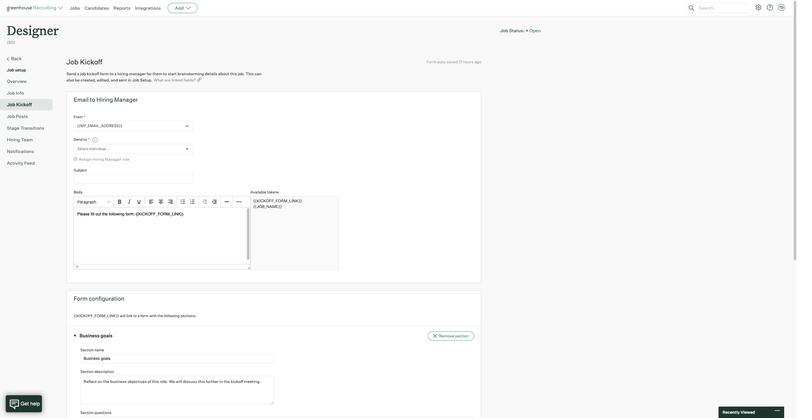 Task type: locate. For each thing, give the bounding box(es) containing it.
section left the description
[[81, 370, 94, 375]]

a up 'and'
[[114, 71, 117, 76]]

link
[[126, 314, 133, 319]]

job kickoff link
[[7, 101, 50, 108]]

paragraph group
[[74, 197, 250, 208]]

can
[[255, 71, 262, 76]]

assign
[[79, 157, 92, 162]]

None text field
[[74, 175, 194, 184]]

manager down sent
[[114, 96, 138, 103]]

kickoff
[[80, 58, 102, 66], [16, 102, 32, 108]]

{{kickoff_form_link}} down tokens
[[254, 199, 302, 204]]

td button
[[779, 4, 786, 11]]

1 horizontal spatial form
[[427, 59, 437, 64]]

subject
[[74, 168, 87, 173]]

designer (50)
[[7, 22, 59, 45]]

back link
[[7, 55, 50, 62]]

sections:
[[181, 314, 196, 319]]

job left the info
[[7, 90, 15, 96]]

form auto-saved 21 hours ago
[[427, 59, 482, 64]]

send inside send a job kickoff form to a hiring manager for them to start brainstorming details about this job. this can also be created, edited, and sent in job setup.
[[67, 71, 76, 76]]

1 horizontal spatial a
[[114, 71, 117, 76]]

hours
[[464, 59, 474, 64]]

hiring down stage
[[7, 137, 20, 143]]

send
[[67, 71, 76, 76], [74, 137, 83, 142]]

1 vertical spatial kickoff
[[16, 102, 32, 108]]

form left configuration
[[74, 296, 88, 303]]

section for section name
[[81, 348, 94, 353]]

1 horizontal spatial {{kickoff_form_link}}
[[254, 199, 302, 204]]

kickoff up posts
[[16, 102, 32, 108]]

job left posts
[[7, 114, 15, 119]]

job posts
[[7, 114, 28, 119]]

section left questions
[[81, 411, 94, 416]]

a right link
[[138, 314, 140, 319]]

job right the 'in'
[[132, 78, 139, 82]]

1 vertical spatial hiring
[[7, 137, 20, 143]]

send for send a job kickoff form to a hiring manager for them to start brainstorming details about this job. this can also be created, edited, and sent in job setup.
[[67, 71, 76, 76]]

(50)
[[7, 40, 15, 45]]

this user will be able to open the form for collaboration with other job admins on the job kickoff page. image
[[92, 137, 98, 143]]

0 vertical spatial form
[[100, 71, 109, 76]]

overview
[[7, 78, 27, 84]]

job kickoff
[[67, 58, 102, 66], [7, 102, 32, 108]]

created,
[[81, 78, 96, 82]]

will
[[120, 314, 126, 319]]

reports
[[114, 5, 131, 11]]

{{kickoff_form_link}} for {{job_name}}
[[254, 199, 302, 204]]

2 vertical spatial section
[[81, 411, 94, 416]]

1 vertical spatial {{kickoff_form_link}}
[[74, 314, 119, 319]]

job kickoff up job
[[67, 58, 102, 66]]

2 toolbar from the left
[[145, 197, 177, 208]]

0 vertical spatial job kickoff
[[67, 58, 102, 66]]

hiring down individual...
[[93, 157, 104, 162]]

0 horizontal spatial form
[[100, 71, 109, 76]]

1 horizontal spatial kickoff
[[80, 58, 102, 66]]

send up 'select'
[[74, 137, 83, 142]]

job left status:
[[501, 28, 509, 33]]

0 vertical spatial manager
[[114, 96, 138, 103]]

0 horizontal spatial {{kickoff_form_link}}
[[74, 314, 119, 319]]

0 horizontal spatial job kickoff
[[7, 102, 32, 108]]

kickoff up kickoff
[[80, 58, 102, 66]]

1 horizontal spatial form
[[141, 314, 149, 319]]

jobs
[[70, 5, 80, 11]]

are
[[165, 78, 171, 82]]

candidates link
[[85, 5, 109, 11]]

to
[[110, 71, 114, 76], [163, 71, 167, 76], [90, 96, 95, 103], [83, 137, 87, 142], [133, 314, 137, 319]]

0 horizontal spatial a
[[77, 71, 79, 76]]

and
[[111, 78, 118, 82]]

be
[[75, 78, 80, 82]]

business
[[80, 334, 100, 339]]

body
[[74, 190, 83, 195]]

setup
[[15, 68, 26, 72]]

job
[[501, 28, 509, 33], [67, 58, 79, 66], [7, 68, 14, 72], [132, 78, 139, 82], [7, 90, 15, 96], [7, 102, 15, 108], [7, 114, 15, 119]]

linked
[[172, 78, 183, 82]]

add button
[[168, 3, 198, 13]]

job
[[80, 71, 86, 76]]

viewed
[[741, 411, 756, 416]]

job up also
[[67, 58, 79, 66]]

with
[[150, 314, 157, 319]]

status:
[[510, 28, 525, 33]]

0 horizontal spatial form
[[74, 296, 88, 303]]

back
[[11, 56, 22, 61]]

3 section from the top
[[81, 411, 94, 416]]

{{kickoff_form_link}}
[[254, 199, 302, 204], [74, 314, 119, 319]]

toolbar
[[114, 197, 145, 208], [145, 197, 177, 208], [177, 197, 199, 208], [199, 197, 221, 208]]

section description
[[81, 370, 114, 375]]

hiring down edited,
[[97, 96, 113, 103]]

0 vertical spatial section
[[81, 348, 94, 353]]

role
[[122, 157, 130, 162]]

form left auto-
[[427, 59, 437, 64]]

sent
[[119, 78, 127, 82]]

setup.
[[140, 78, 152, 82]]

2 horizontal spatial a
[[138, 314, 140, 319]]

21
[[459, 59, 463, 64]]

1 vertical spatial form
[[74, 296, 88, 303]]

to right link
[[133, 314, 137, 319]]

a
[[77, 71, 79, 76], [114, 71, 117, 76], [138, 314, 140, 319]]

posts
[[16, 114, 28, 119]]

4 toolbar from the left
[[199, 197, 221, 208]]

1 vertical spatial section
[[81, 370, 94, 375]]

fields?
[[184, 78, 196, 82]]

form
[[427, 59, 437, 64], [74, 296, 88, 303]]

manager left "role"
[[105, 157, 122, 162]]

1 vertical spatial form
[[141, 314, 149, 319]]

form
[[100, 71, 109, 76], [141, 314, 149, 319]]

form left with
[[141, 314, 149, 319]]

remove section
[[439, 334, 469, 339]]

{{kickoff_form_link}} down "form configuration"
[[74, 314, 119, 319]]

what
[[154, 78, 164, 82]]

job setup
[[7, 68, 26, 72]]

to right email
[[90, 96, 95, 103]]

ago
[[475, 59, 482, 64]]

2 section from the top
[[81, 370, 94, 375]]

section
[[81, 348, 94, 353], [81, 370, 94, 375], [81, 411, 94, 416]]

1 vertical spatial send
[[74, 137, 83, 142]]

section left name
[[81, 348, 94, 353]]

to up 'and'
[[110, 71, 114, 76]]

{{kickoff_form_link}} will link to a form with the following sections:
[[74, 314, 196, 319]]

form up edited,
[[100, 71, 109, 76]]

0 vertical spatial {{kickoff_form_link}}
[[254, 199, 302, 204]]

info
[[16, 90, 24, 96]]

{{job_name}}
[[254, 205, 282, 209]]

1 section from the top
[[81, 348, 94, 353]]

a left job
[[77, 71, 79, 76]]

candidates
[[85, 5, 109, 11]]

manager
[[114, 96, 138, 103], [105, 157, 122, 162]]

send up also
[[67, 71, 76, 76]]

3 toolbar from the left
[[177, 197, 199, 208]]

0 vertical spatial send
[[67, 71, 76, 76]]

reports link
[[114, 5, 131, 11]]

team
[[21, 137, 33, 143]]

{{my_email_address}}
[[77, 124, 122, 128]]

this user will be able to open the form for collaboration with other job admins on the job kickoff page. element
[[91, 137, 98, 143]]

job kickoff down the info
[[7, 102, 32, 108]]

remove section button
[[428, 332, 475, 341]]

from
[[74, 115, 83, 119]]

0 vertical spatial form
[[427, 59, 437, 64]]

this
[[230, 71, 237, 76]]

1 vertical spatial job kickoff
[[7, 102, 32, 108]]



Task type: describe. For each thing, give the bounding box(es) containing it.
name
[[95, 348, 104, 353]]

stage
[[7, 125, 19, 131]]

greenhouse recruiting image
[[7, 5, 58, 11]]

the
[[158, 314, 163, 319]]

p
[[76, 265, 78, 270]]

saved
[[447, 59, 458, 64]]

to up are on the left top
[[163, 71, 167, 76]]

assign hiring manager role
[[79, 157, 130, 162]]

activity feed
[[7, 160, 35, 166]]

if a hiring manager fills out a field with a linked icon, you can approve these fields to populate back into this role, so that you won't have to do duplicate input work. element
[[197, 77, 203, 83]]

job info
[[7, 90, 24, 96]]

jobs link
[[70, 5, 80, 11]]

stage transitions
[[7, 125, 44, 131]]

email
[[74, 96, 89, 103]]

hiring team
[[7, 137, 33, 143]]

auto-
[[437, 59, 447, 64]]

start
[[168, 71, 177, 76]]

job left setup
[[7, 68, 14, 72]]

1 toolbar from the left
[[114, 197, 145, 208]]

resize image
[[248, 267, 250, 270]]

section name
[[81, 348, 104, 353]]

section for section description
[[81, 370, 94, 375]]

form inside send a job kickoff form to a hiring manager for them to start brainstorming details about this job. this can also be created, edited, and sent in job setup.
[[100, 71, 109, 76]]

also
[[67, 78, 74, 82]]

manager
[[129, 71, 146, 76]]

Section name text field
[[81, 355, 274, 364]]

0 vertical spatial hiring
[[97, 96, 113, 103]]

send to *
[[74, 137, 90, 142]]

designer
[[7, 22, 59, 39]]

section questions
[[81, 411, 112, 416]]

p button
[[76, 265, 78, 270]]

notifications
[[7, 149, 34, 154]]

job.
[[238, 71, 245, 76]]

configuration
[[89, 296, 125, 303]]

job inside send a job kickoff form to a hiring manager for them to start brainstorming details about this job. this can also be created, edited, and sent in job setup.
[[132, 78, 139, 82]]

section
[[456, 334, 469, 339]]

2 vertical spatial hiring
[[93, 157, 104, 162]]

0 vertical spatial kickoff
[[80, 58, 102, 66]]

select individual...
[[77, 147, 109, 151]]

this
[[246, 71, 254, 76]]

feed
[[24, 160, 35, 166]]

details
[[205, 71, 218, 76]]

integrations
[[135, 5, 161, 11]]

form configuration
[[74, 296, 125, 303]]

► business goals
[[73, 334, 113, 339]]

form for form configuration
[[74, 296, 88, 303]]

them
[[153, 71, 162, 76]]

recently
[[723, 411, 740, 416]]

job posts link
[[7, 113, 50, 120]]

email to hiring manager
[[74, 96, 138, 103]]

{{kickoff_form_link}} for will
[[74, 314, 119, 319]]

stage transitions link
[[7, 125, 50, 132]]

hiring inside hiring team link
[[7, 137, 20, 143]]

job down job info
[[7, 102, 15, 108]]

available tokens
[[251, 190, 279, 195]]

hiring team link
[[7, 136, 50, 143]]

if a hiring manager fills out a field with a linked icon, you can approve these fields to populate back into this role, so that you won't have to do duplicate input work. image
[[197, 77, 203, 82]]

in
[[128, 78, 131, 82]]

goals
[[101, 334, 113, 339]]

to left '*'
[[83, 137, 87, 142]]

0 horizontal spatial kickoff
[[16, 102, 32, 108]]

brainstorming
[[178, 71, 204, 76]]

available
[[251, 190, 267, 195]]

edited,
[[97, 78, 110, 82]]

for
[[147, 71, 152, 76]]

configure image
[[756, 4, 763, 11]]

►
[[73, 335, 77, 338]]

{{kickoff_form_link}} {{job_name}}
[[254, 199, 302, 209]]

activity
[[7, 160, 23, 166]]

Section description text field
[[81, 377, 274, 405]]

about
[[218, 71, 229, 76]]

Assign Hiring Manager role checkbox
[[74, 157, 77, 161]]

designer link
[[7, 16, 59, 40]]

questions
[[95, 411, 112, 416]]

1 horizontal spatial job kickoff
[[67, 58, 102, 66]]

paragraph
[[77, 200, 96, 205]]

Search text field
[[698, 4, 744, 12]]

remove
[[439, 334, 455, 339]]

paragraph button
[[75, 197, 112, 207]]

section for section questions
[[81, 411, 94, 416]]

open
[[530, 28, 541, 33]]

job info link
[[7, 90, 50, 96]]

job kickoff inside the job kickoff link
[[7, 102, 32, 108]]

overview link
[[7, 78, 50, 85]]

hiring
[[118, 71, 128, 76]]

following
[[164, 314, 180, 319]]

what are linked fields?
[[154, 78, 196, 82]]

*
[[88, 137, 90, 142]]

transitions
[[20, 125, 44, 131]]

kickoff
[[87, 71, 99, 76]]

activity feed link
[[7, 160, 50, 167]]

1 vertical spatial manager
[[105, 157, 122, 162]]

recently viewed
[[723, 411, 756, 416]]

notifications link
[[7, 148, 50, 155]]

td
[[780, 5, 784, 9]]

integrations link
[[135, 5, 161, 11]]

form for form auto-saved 21 hours ago
[[427, 59, 437, 64]]

send for send to *
[[74, 137, 83, 142]]



Task type: vqa. For each thing, say whether or not it's contained in the screenshot.
DumTwo on the left of page
no



